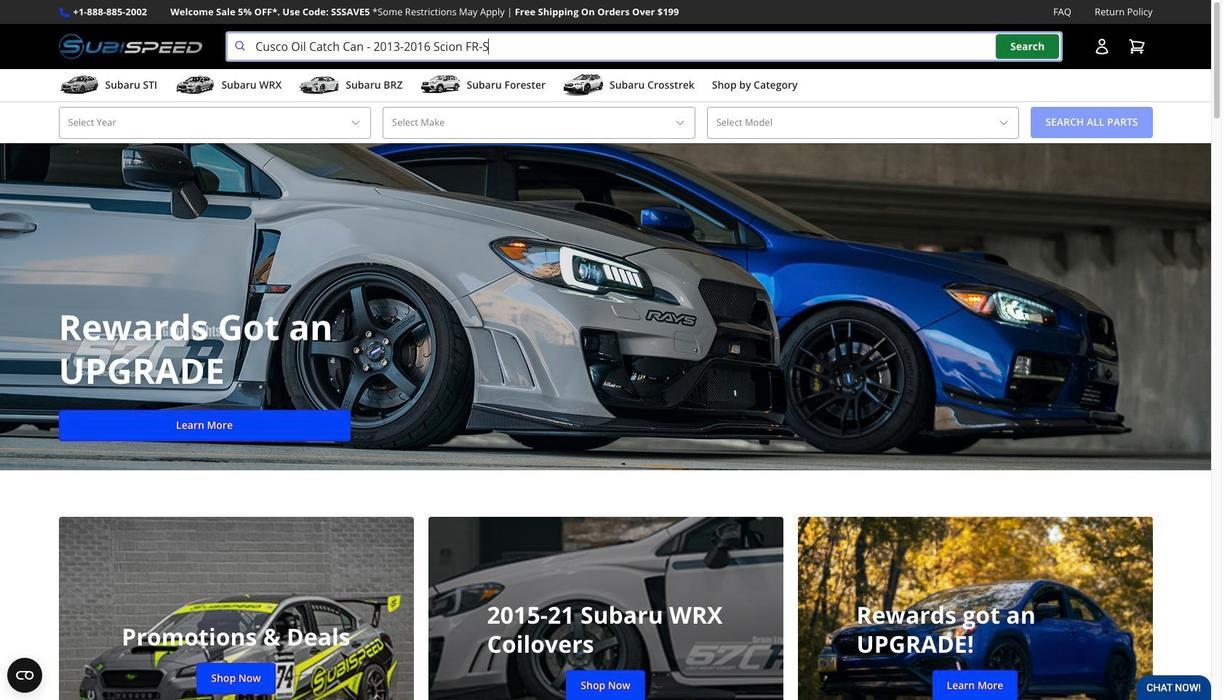 Task type: vqa. For each thing, say whether or not it's contained in the screenshot.
Select Year ICON
yes



Task type: locate. For each thing, give the bounding box(es) containing it.
a subaru crosstrek thumbnail image image
[[563, 74, 604, 96]]

a subaru brz thumbnail image image
[[299, 74, 340, 96]]

subispeed logo image
[[59, 31, 202, 62]]

select year image
[[350, 117, 362, 129]]

a subaru forester thumbnail image image
[[420, 74, 461, 96]]



Task type: describe. For each thing, give the bounding box(es) containing it.
Select Year button
[[59, 107, 371, 139]]

search input field
[[226, 31, 1063, 62]]

deals image
[[59, 517, 414, 701]]

select make image
[[674, 117, 686, 129]]

select model image
[[998, 117, 1010, 129]]

a subaru sti thumbnail image image
[[59, 74, 99, 96]]

Select Model button
[[707, 107, 1020, 139]]

earn rewards image
[[798, 517, 1153, 701]]

button image
[[1093, 38, 1111, 55]]

open widget image
[[7, 659, 42, 693]]

a subaru wrx thumbnail image image
[[175, 74, 216, 96]]

rewards program image
[[0, 143, 1212, 470]]

Select Make button
[[383, 107, 695, 139]]

coilovers image
[[428, 517, 783, 701]]



